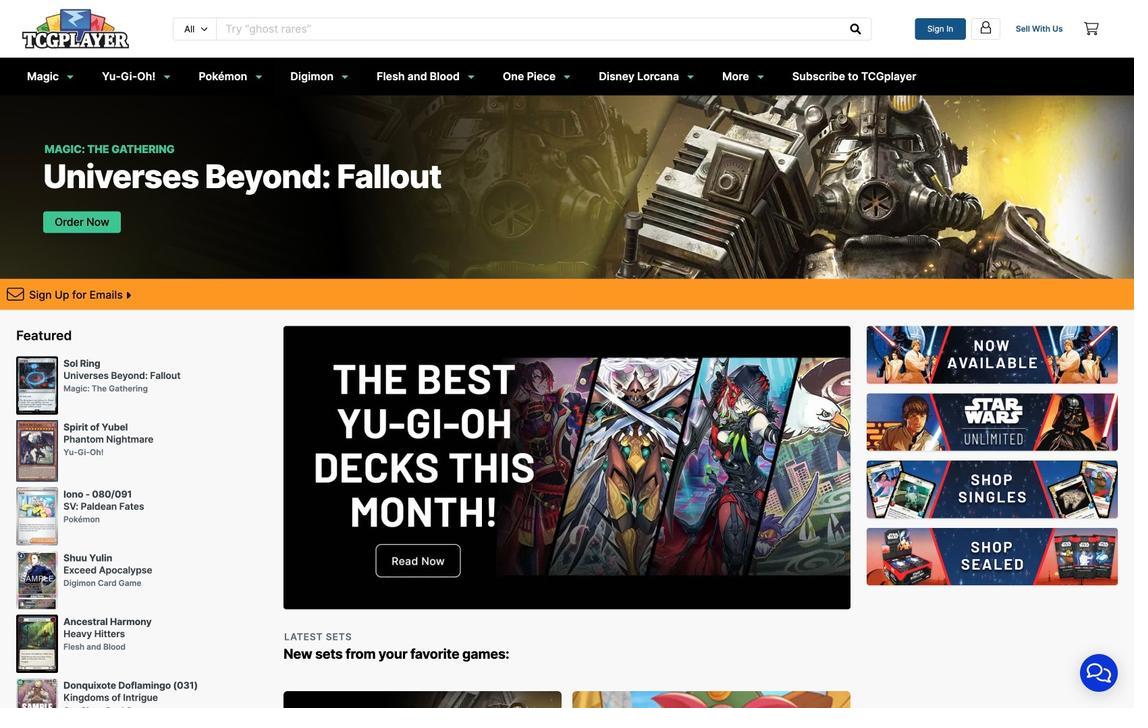 Task type: describe. For each thing, give the bounding box(es) containing it.
spirit of yubel image
[[16, 421, 58, 482]]

user icon image
[[979, 20, 993, 34]]

1 shop star wars: unlimited image from the top
[[867, 327, 1118, 384]]

envelope image
[[7, 286, 24, 303]]

tcgplayer.com image
[[22, 9, 130, 49]]

ancestral harmony image
[[16, 615, 58, 674]]

shuu yulin image
[[16, 552, 58, 610]]



Task type: locate. For each thing, give the bounding box(es) containing it.
the best decks in yu-gi-oh right now image
[[284, 327, 851, 610]]

view your shopping cart image
[[1085, 22, 1099, 35]]

submit your search image
[[850, 23, 861, 34]]

sol ring image
[[16, 357, 58, 415]]

3 shop star wars: unlimited image from the top
[[867, 461, 1118, 519]]

application
[[1064, 639, 1134, 709]]

caret right image
[[126, 290, 131, 301]]

shop star wars: unlimited image
[[867, 327, 1118, 384], [867, 394, 1118, 451], [867, 461, 1118, 519], [867, 529, 1118, 586]]

iono - 080/091 image
[[16, 488, 58, 546]]

donquixote doflamingo (031) image
[[16, 679, 58, 709]]

4 shop star wars: unlimited image from the top
[[867, 529, 1118, 586]]

2 shop star wars: unlimited image from the top
[[867, 394, 1118, 451]]

None text field
[[217, 18, 841, 40]]



Task type: vqa. For each thing, say whether or not it's contained in the screenshot.
third Shop Star Wars: Unlimited image from the bottom of the page
yes



